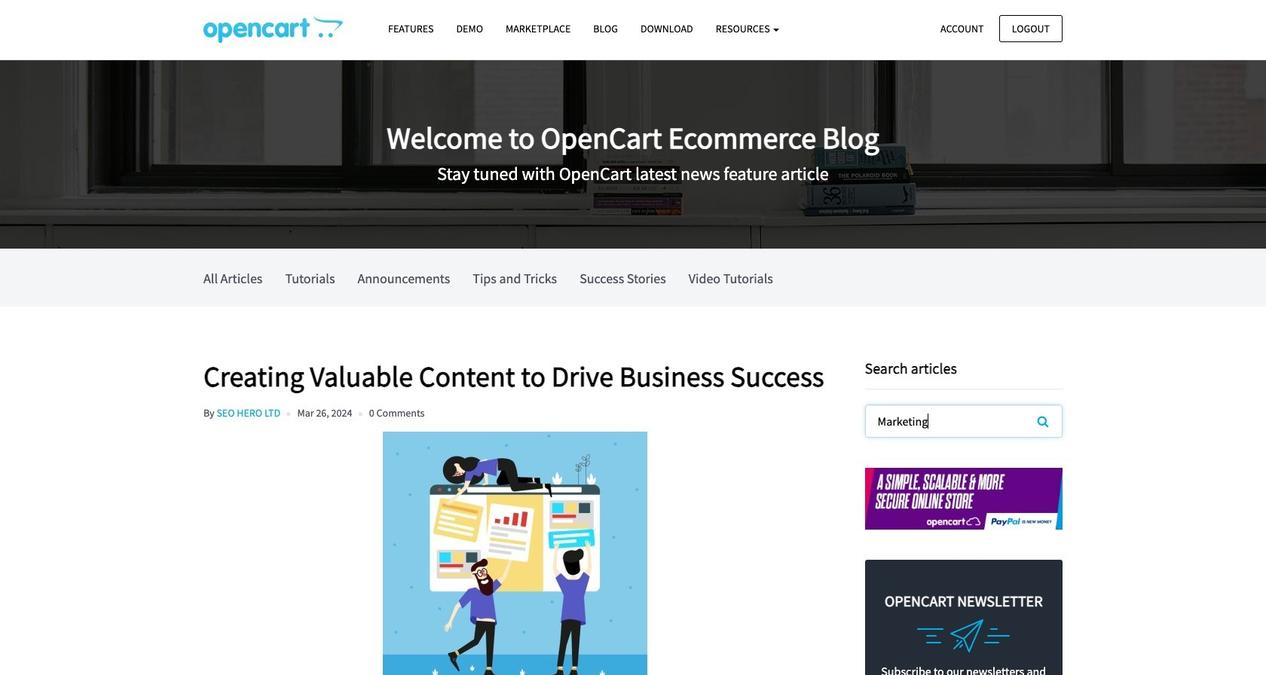 Task type: locate. For each thing, give the bounding box(es) containing it.
None text field
[[866, 406, 1062, 437]]

opencart - blog image
[[204, 16, 343, 43]]

creating valuable content to drive business success image
[[204, 432, 828, 675]]



Task type: describe. For each thing, give the bounding box(es) containing it.
search image
[[1038, 415, 1049, 427]]



Task type: vqa. For each thing, say whether or not it's contained in the screenshot.
Text Box
yes



